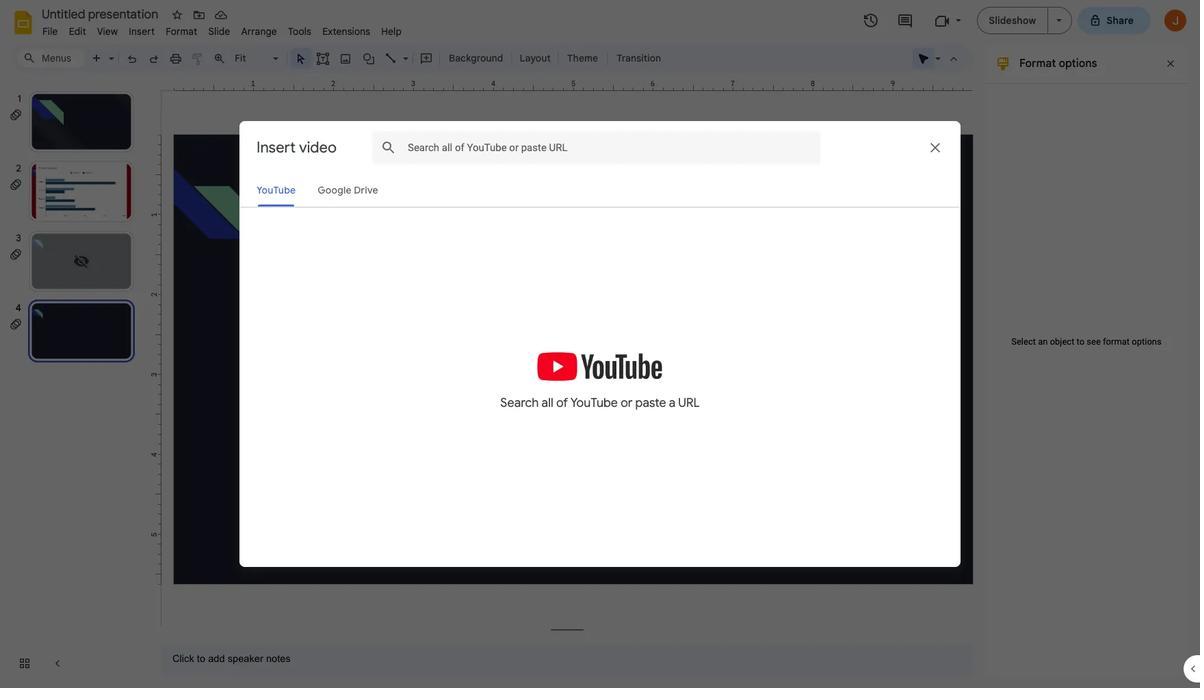 Task type: locate. For each thing, give the bounding box(es) containing it.
1 horizontal spatial options
[[1132, 337, 1162, 347]]

background
[[449, 52, 503, 64]]

see
[[1087, 337, 1101, 347]]

navigation inside format options application
[[0, 77, 151, 689]]

options right the format
[[1132, 337, 1162, 347]]

options right format
[[1059, 57, 1098, 70]]

format options application
[[0, 0, 1200, 689]]

Menus field
[[17, 49, 86, 68]]

0 horizontal spatial options
[[1059, 57, 1098, 70]]

navigation
[[0, 77, 151, 689]]

menu bar banner
[[0, 0, 1200, 689]]

format
[[1020, 57, 1056, 70]]

theme
[[567, 52, 598, 64]]

Rename text field
[[37, 5, 166, 22]]

select an object to see format options element
[[1005, 337, 1169, 347]]

format
[[1103, 337, 1130, 347]]

transition
[[617, 52, 661, 64]]

select an object to see format options
[[1012, 337, 1162, 347]]

object
[[1050, 337, 1075, 347]]

menu bar
[[37, 18, 407, 40]]

0 vertical spatial options
[[1059, 57, 1098, 70]]

mode and view toolbar
[[913, 44, 965, 72]]

theme button
[[561, 48, 604, 68]]

options
[[1059, 57, 1098, 70], [1132, 337, 1162, 347]]

an
[[1038, 337, 1048, 347]]



Task type: describe. For each thing, give the bounding box(es) containing it.
main toolbar
[[49, 0, 668, 605]]

to
[[1077, 337, 1085, 347]]

Star checkbox
[[168, 5, 187, 25]]

transition button
[[611, 48, 667, 68]]

format options
[[1020, 57, 1098, 70]]

share. private to only me. image
[[1089, 14, 1102, 26]]

select
[[1012, 337, 1036, 347]]

background button
[[443, 48, 509, 68]]

1 vertical spatial options
[[1132, 337, 1162, 347]]

menu bar inside the menu bar banner
[[37, 18, 407, 40]]

format options section
[[984, 44, 1189, 678]]



Task type: vqa. For each thing, say whether or not it's contained in the screenshot.
menu bar
yes



